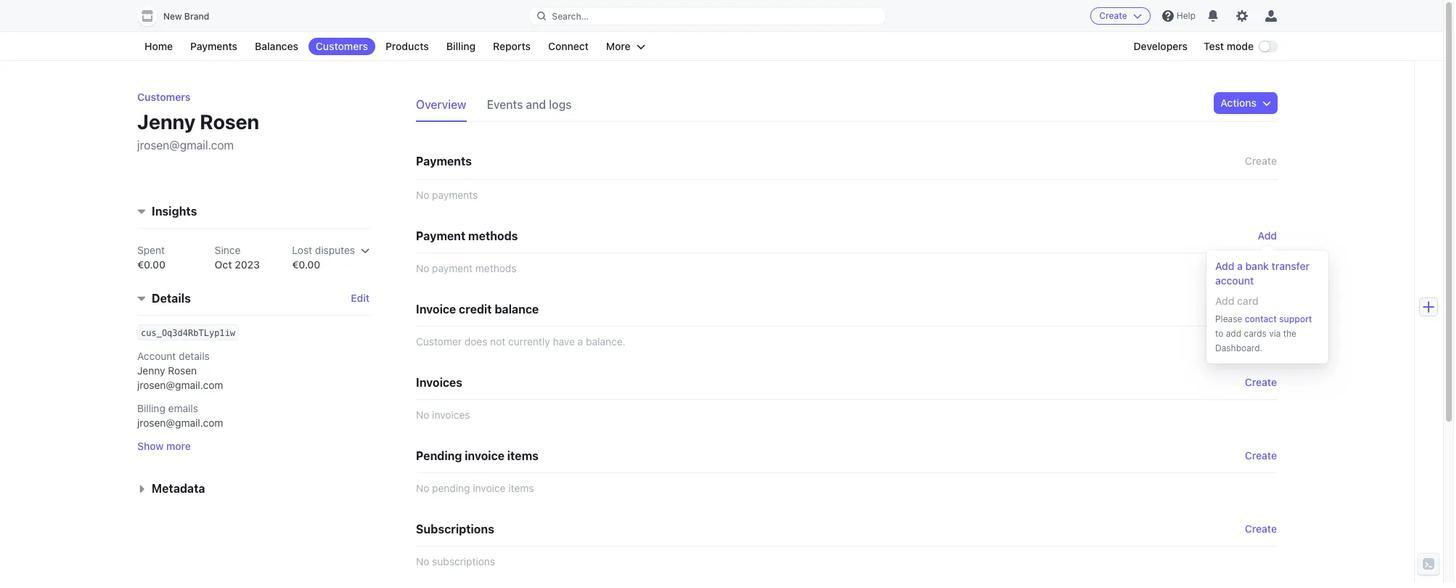 Task type: locate. For each thing, give the bounding box(es) containing it.
subscriptions
[[432, 556, 495, 568]]

contact support link
[[1245, 314, 1313, 325]]

billing
[[447, 40, 476, 52], [137, 403, 166, 415]]

invoice down pending invoice items
[[473, 482, 506, 495]]

adjust
[[1207, 303, 1237, 315]]

invoice
[[465, 450, 505, 463], [473, 482, 506, 495]]

details
[[152, 292, 191, 305]]

items down pending invoice items
[[509, 482, 534, 495]]

svg image
[[1263, 99, 1272, 108]]

currently
[[508, 336, 550, 348]]

0 horizontal spatial a
[[578, 336, 583, 348]]

0 horizontal spatial payments
[[190, 40, 238, 52]]

1 vertical spatial customers
[[137, 91, 191, 103]]

does
[[465, 336, 488, 348]]

no left pending
[[416, 482, 430, 495]]

Search… search field
[[529, 7, 886, 25]]

1 horizontal spatial €0.00
[[292, 259, 321, 271]]

0 vertical spatial items
[[508, 450, 539, 463]]

no left payment
[[416, 262, 430, 275]]

customers link down home link
[[137, 91, 191, 103]]

1 horizontal spatial customers
[[316, 40, 368, 52]]

add up "account" on the right top of page
[[1216, 260, 1235, 272]]

pending invoice items
[[416, 450, 539, 463]]

jrosen@gmail.com up "emails"
[[137, 379, 223, 392]]

0 vertical spatial customers
[[316, 40, 368, 52]]

customers link left products link
[[309, 38, 375, 55]]

2 jenny from the top
[[137, 365, 165, 377]]

1 jrosen@gmail.com from the top
[[137, 139, 234, 152]]

customers inside the customers jenny rosen jrosen@gmail.com
[[137, 91, 191, 103]]

1 vertical spatial a
[[578, 336, 583, 348]]

billing link
[[439, 38, 483, 55]]

emails
[[168, 403, 198, 415]]

0 horizontal spatial customers
[[137, 91, 191, 103]]

0 vertical spatial a
[[1238, 260, 1243, 272]]

add
[[1258, 230, 1278, 242], [1216, 260, 1235, 272], [1216, 295, 1235, 307]]

account
[[1216, 275, 1255, 287]]

1 vertical spatial jrosen@gmail.com
[[137, 379, 223, 392]]

2 vertical spatial add
[[1216, 295, 1235, 307]]

2023
[[235, 259, 260, 271]]

edit
[[351, 292, 370, 305]]

overview button
[[416, 93, 475, 122]]

connect link
[[541, 38, 596, 55]]

4 no from the top
[[416, 482, 430, 495]]

insights
[[152, 205, 197, 218]]

1 no from the top
[[416, 189, 430, 201]]

1 vertical spatial rosen
[[168, 365, 197, 377]]

0 horizontal spatial rosen
[[168, 365, 197, 377]]

no payment methods
[[416, 262, 517, 275]]

2 balance from the left
[[1240, 303, 1278, 315]]

add
[[1227, 328, 1242, 339]]

create for payments
[[1246, 155, 1278, 167]]

spent €0.00
[[137, 244, 166, 271]]

support
[[1280, 314, 1313, 325]]

0 vertical spatial add
[[1258, 230, 1278, 242]]

0 horizontal spatial balance
[[495, 303, 539, 316]]

add inside 'add a bank transfer account'
[[1216, 260, 1235, 272]]

invoice up no pending invoice items on the left bottom of page
[[465, 450, 505, 463]]

tab list containing overview
[[416, 93, 592, 122]]

methods up no payment methods
[[469, 230, 518, 243]]

balance
[[495, 303, 539, 316], [1240, 303, 1278, 315]]

0 vertical spatial customers link
[[309, 38, 375, 55]]

balance.
[[586, 336, 626, 348]]

lost disputes
[[292, 244, 355, 257]]

lost
[[292, 244, 312, 257]]

edit button
[[351, 292, 370, 306]]

billing inside billing emails jrosen@gmail.com
[[137, 403, 166, 415]]

a up "account" on the right top of page
[[1238, 260, 1243, 272]]

2 €0.00 from the left
[[292, 259, 321, 271]]

a right have at bottom
[[578, 336, 583, 348]]

customers
[[316, 40, 368, 52], [137, 91, 191, 103]]

billing left reports
[[447, 40, 476, 52]]

pending
[[432, 482, 470, 495]]

customers link
[[309, 38, 375, 55], [137, 91, 191, 103]]

since oct 2023
[[215, 244, 260, 271]]

jrosen@gmail.com
[[137, 139, 234, 152], [137, 379, 223, 392], [137, 417, 223, 430]]

pending
[[416, 450, 462, 463]]

no
[[416, 189, 430, 201], [416, 262, 430, 275], [416, 409, 430, 421], [416, 482, 430, 495], [416, 556, 430, 568]]

add up please
[[1216, 295, 1235, 307]]

1 vertical spatial jenny
[[137, 365, 165, 377]]

create button for subscriptions
[[1246, 522, 1278, 537]]

overview
[[416, 98, 467, 111]]

0 vertical spatial billing
[[447, 40, 476, 52]]

more
[[166, 441, 191, 453]]

jenny
[[137, 110, 196, 134], [137, 365, 165, 377]]

0 vertical spatial payments
[[190, 40, 238, 52]]

1 horizontal spatial rosen
[[200, 110, 259, 134]]

no for payment methods
[[416, 262, 430, 275]]

create button for pending invoice items
[[1246, 449, 1278, 463]]

a
[[1238, 260, 1243, 272], [578, 336, 583, 348]]

0 horizontal spatial €0.00
[[137, 259, 166, 271]]

no payments
[[416, 189, 478, 201]]

0 vertical spatial jenny
[[137, 110, 196, 134]]

customer does not currently have a balance.
[[416, 336, 626, 348]]

customers left products
[[316, 40, 368, 52]]

2 no from the top
[[416, 262, 430, 275]]

tab list
[[416, 93, 592, 122]]

please
[[1216, 314, 1243, 325]]

no for pending invoice items
[[416, 482, 430, 495]]

invoices
[[416, 376, 463, 389]]

jrosen@gmail.com down "emails"
[[137, 417, 223, 430]]

1 horizontal spatial payments
[[416, 155, 472, 168]]

1 vertical spatial payments
[[416, 155, 472, 168]]

a inside 'add a bank transfer account'
[[1238, 260, 1243, 272]]

1 horizontal spatial balance
[[1240, 303, 1278, 315]]

subscriptions
[[416, 523, 494, 536]]

no for invoices
[[416, 409, 430, 421]]

1 horizontal spatial billing
[[447, 40, 476, 52]]

items up no pending invoice items on the left bottom of page
[[508, 450, 539, 463]]

1 €0.00 from the left
[[137, 259, 166, 271]]

0 vertical spatial rosen
[[200, 110, 259, 134]]

no left invoices
[[416, 409, 430, 421]]

invoice credit balance
[[416, 303, 539, 316]]

card
[[1238, 295, 1259, 307]]

mode
[[1227, 40, 1254, 52]]

balances link
[[248, 38, 306, 55]]

details button
[[131, 284, 191, 308]]

methods down payment methods
[[476, 262, 517, 275]]

jenny inside the customers jenny rosen jrosen@gmail.com
[[137, 110, 196, 134]]

customer
[[416, 336, 462, 348]]

details
[[179, 350, 210, 363]]

1 horizontal spatial a
[[1238, 260, 1243, 272]]

no left 'payments'
[[416, 189, 430, 201]]

payments link
[[183, 38, 245, 55]]

not
[[490, 336, 506, 348]]

2 vertical spatial jrosen@gmail.com
[[137, 417, 223, 430]]

jrosen@gmail.com up the insights dropdown button
[[137, 139, 234, 152]]

new
[[163, 11, 182, 22]]

transfer
[[1272, 260, 1310, 272]]

account
[[137, 350, 176, 363]]

methods
[[469, 230, 518, 243], [476, 262, 517, 275]]

insights button
[[131, 197, 197, 220]]

0 vertical spatial jrosen@gmail.com
[[137, 139, 234, 152]]

1 vertical spatial methods
[[476, 262, 517, 275]]

create button
[[1091, 7, 1151, 25], [1246, 151, 1278, 171], [1246, 449, 1278, 463], [1246, 522, 1278, 537]]

add up the bank
[[1258, 230, 1278, 242]]

€0.00 down lost
[[292, 259, 321, 271]]

3 no from the top
[[416, 409, 430, 421]]

1 vertical spatial add
[[1216, 260, 1235, 272]]

1 vertical spatial billing
[[137, 403, 166, 415]]

€0.00 down spent at the top of the page
[[137, 259, 166, 271]]

customers down home link
[[137, 91, 191, 103]]

1 jenny from the top
[[137, 110, 196, 134]]

more button
[[599, 38, 653, 55]]

0 horizontal spatial billing
[[137, 403, 166, 415]]

5 no from the top
[[416, 556, 430, 568]]

€0.00
[[137, 259, 166, 271], [292, 259, 321, 271]]

developers link
[[1127, 38, 1196, 55]]

payments down brand
[[190, 40, 238, 52]]

no left subscriptions
[[416, 556, 430, 568]]

rosen
[[200, 110, 259, 134], [168, 365, 197, 377]]

billing left "emails"
[[137, 403, 166, 415]]

1 vertical spatial customers link
[[137, 91, 191, 103]]

add inside add card please contact support to add cards via the dashboard.
[[1216, 295, 1235, 307]]

billing emails jrosen@gmail.com
[[137, 403, 223, 430]]

payments up 'no payments'
[[416, 155, 472, 168]]



Task type: vqa. For each thing, say whether or not it's contained in the screenshot.
actions popup button
yes



Task type: describe. For each thing, give the bounding box(es) containing it.
credit
[[459, 303, 492, 316]]

add card please contact support to add cards via the dashboard.
[[1216, 295, 1313, 354]]

0 vertical spatial methods
[[469, 230, 518, 243]]

1 horizontal spatial customers link
[[309, 38, 375, 55]]

customers for customers
[[316, 40, 368, 52]]

create for pending invoice items
[[1246, 450, 1278, 462]]

via
[[1270, 328, 1282, 339]]

have
[[553, 336, 575, 348]]

1 vertical spatial invoice
[[473, 482, 506, 495]]

no for subscriptions
[[416, 556, 430, 568]]

no pending invoice items
[[416, 482, 534, 495]]

billing for billing emails jrosen@gmail.com
[[137, 403, 166, 415]]

rosen inside "account details jenny rosen jrosen@gmail.com"
[[168, 365, 197, 377]]

products
[[386, 40, 429, 52]]

invoices
[[432, 409, 470, 421]]

test
[[1204, 40, 1225, 52]]

show more
[[137, 441, 191, 453]]

logs
[[549, 98, 572, 111]]

reports link
[[486, 38, 538, 55]]

more
[[606, 40, 631, 52]]

add for add
[[1258, 230, 1278, 242]]

Search… text field
[[529, 7, 886, 25]]

no for payments
[[416, 189, 430, 201]]

customers jenny rosen jrosen@gmail.com
[[137, 91, 259, 152]]

metadata button
[[131, 475, 205, 498]]

help
[[1177, 10, 1196, 21]]

search…
[[552, 11, 589, 21]]

actions
[[1221, 97, 1257, 109]]

no invoices
[[416, 409, 470, 421]]

events and logs button
[[487, 93, 581, 122]]

reports
[[493, 40, 531, 52]]

bank
[[1246, 260, 1270, 272]]

0 vertical spatial invoice
[[465, 450, 505, 463]]

products link
[[378, 38, 436, 55]]

jenny inside "account details jenny rosen jrosen@gmail.com"
[[137, 365, 165, 377]]

help button
[[1157, 4, 1202, 28]]

events and logs
[[487, 98, 572, 111]]

add button
[[1258, 229, 1278, 243]]

contact
[[1245, 314, 1278, 325]]

account details jenny rosen jrosen@gmail.com
[[137, 350, 223, 392]]

since
[[215, 244, 241, 257]]

jrosen@gmail.com inside the customers jenny rosen jrosen@gmail.com
[[137, 139, 234, 152]]

payment
[[416, 230, 466, 243]]

add for add card please contact support to add cards via the dashboard.
[[1216, 295, 1235, 307]]

connect
[[548, 40, 589, 52]]

the
[[1284, 328, 1297, 339]]

create link
[[1246, 376, 1278, 390]]

metadata
[[152, 483, 205, 496]]

create button for payments
[[1246, 151, 1278, 171]]

cards
[[1245, 328, 1267, 339]]

test mode
[[1204, 40, 1254, 52]]

balances
[[255, 40, 298, 52]]

spent
[[137, 244, 165, 257]]

payments
[[432, 189, 478, 201]]

0 horizontal spatial customers link
[[137, 91, 191, 103]]

invoice
[[416, 303, 456, 316]]

show more button
[[137, 440, 191, 454]]

actions button
[[1215, 93, 1278, 113]]

customers for customers jenny rosen jrosen@gmail.com
[[137, 91, 191, 103]]

3 jrosen@gmail.com from the top
[[137, 417, 223, 430]]

add for add a bank transfer account
[[1216, 260, 1235, 272]]

adjust balance button
[[1207, 302, 1278, 317]]

create for subscriptions
[[1246, 523, 1278, 535]]

oct
[[215, 259, 232, 271]]

disputes
[[315, 244, 355, 257]]

2 jrosen@gmail.com from the top
[[137, 379, 223, 392]]

developers
[[1134, 40, 1188, 52]]

balance inside button
[[1240, 303, 1278, 315]]

payment methods
[[416, 230, 518, 243]]

brand
[[184, 11, 209, 22]]

billing for billing
[[447, 40, 476, 52]]

1 vertical spatial items
[[509, 482, 534, 495]]

add a bank transfer account button
[[1210, 256, 1326, 291]]

add a bank transfer account
[[1216, 260, 1310, 287]]

to
[[1216, 328, 1224, 339]]

1 balance from the left
[[495, 303, 539, 316]]

cus_oq3d4rbtlyp1iw
[[141, 329, 235, 339]]

home link
[[137, 38, 180, 55]]

new brand
[[163, 11, 209, 22]]

home
[[145, 40, 173, 52]]

no subscriptions
[[416, 556, 495, 568]]

rosen inside the customers jenny rosen jrosen@gmail.com
[[200, 110, 259, 134]]

cus_oq3d4rbtlyp1iw button
[[141, 326, 235, 340]]

show
[[137, 441, 164, 453]]

dashboard.
[[1216, 343, 1263, 354]]

events
[[487, 98, 523, 111]]

payment
[[432, 262, 473, 275]]

and
[[526, 98, 546, 111]]



